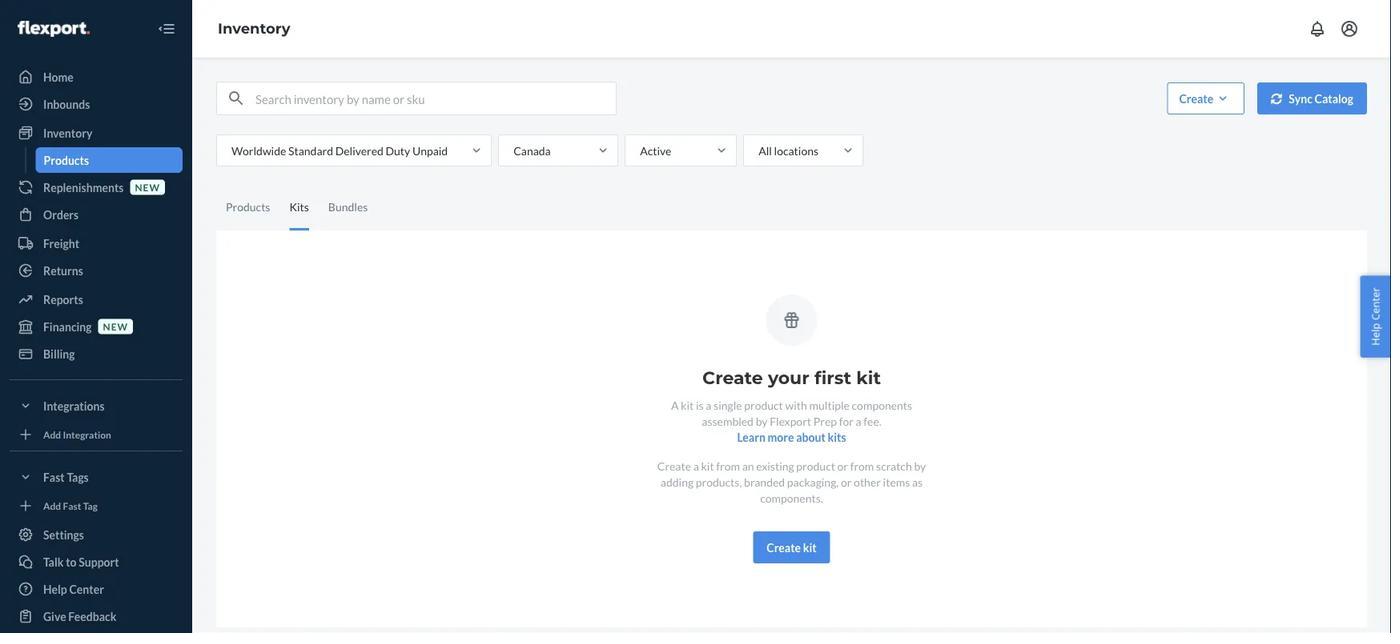 Task type: vqa. For each thing, say whether or not it's contained in the screenshot.
"Inventory" within the inventory link
no



Task type: locate. For each thing, give the bounding box(es) containing it.
open account menu image
[[1340, 19, 1359, 38]]

0 horizontal spatial product
[[744, 398, 783, 412]]

1 vertical spatial fast
[[63, 500, 81, 512]]

fast tags
[[43, 471, 89, 484]]

a kit is a single product with multiple components assembled by flexport prep for a fee. learn more about kits
[[671, 398, 912, 444]]

1 horizontal spatial new
[[135, 181, 160, 193]]

create
[[1179, 92, 1214, 105], [702, 367, 763, 389], [657, 459, 691, 473], [767, 541, 801, 555]]

inbounds
[[43, 97, 90, 111]]

sync catalog
[[1289, 92, 1353, 105]]

0 horizontal spatial from
[[716, 459, 740, 473]]

delivered
[[335, 144, 383, 157]]

fast
[[43, 471, 65, 484], [63, 500, 81, 512]]

center inside button
[[1368, 288, 1383, 320]]

sync
[[1289, 92, 1313, 105]]

from up products,
[[716, 459, 740, 473]]

a right is
[[706, 398, 712, 412]]

feedback
[[68, 610, 116, 623]]

product inside 'create a kit from an existing product or from scratch by adding products, branded packaging, or other items as components.'
[[796, 459, 835, 473]]

help center
[[1368, 288, 1383, 346], [43, 583, 104, 596]]

a
[[671, 398, 679, 412]]

create inside 'create a kit from an existing product or from scratch by adding products, branded packaging, or other items as components.'
[[657, 459, 691, 473]]

1 horizontal spatial by
[[914, 459, 926, 473]]

0 vertical spatial new
[[135, 181, 160, 193]]

by inside 'create a kit from an existing product or from scratch by adding products, branded packaging, or other items as components.'
[[914, 459, 926, 473]]

product
[[744, 398, 783, 412], [796, 459, 835, 473]]

1 vertical spatial by
[[914, 459, 926, 473]]

by for scratch
[[914, 459, 926, 473]]

1 vertical spatial help
[[43, 583, 67, 596]]

items
[[883, 475, 910, 489]]

kits
[[828, 430, 846, 444]]

kit up components
[[856, 367, 881, 389]]

1 horizontal spatial from
[[850, 459, 874, 473]]

billing link
[[10, 341, 183, 367]]

0 vertical spatial center
[[1368, 288, 1383, 320]]

1 vertical spatial add
[[43, 500, 61, 512]]

products
[[44, 153, 89, 167], [226, 200, 270, 214]]

from
[[716, 459, 740, 473], [850, 459, 874, 473]]

integration
[[63, 429, 111, 440]]

settings
[[43, 528, 84, 542]]

kit
[[856, 367, 881, 389], [681, 398, 694, 412], [701, 459, 714, 473], [803, 541, 817, 555]]

new
[[135, 181, 160, 193], [103, 321, 128, 332]]

new down reports link
[[103, 321, 128, 332]]

inventory
[[218, 20, 290, 37], [43, 126, 92, 140]]

open notifications image
[[1308, 19, 1327, 38]]

kits
[[289, 200, 309, 214]]

fast inside add fast tag link
[[63, 500, 81, 512]]

talk
[[43, 555, 64, 569]]

fast left tags
[[43, 471, 65, 484]]

create for create kit
[[767, 541, 801, 555]]

add
[[43, 429, 61, 440], [43, 500, 61, 512]]

a inside 'create a kit from an existing product or from scratch by adding products, branded packaging, or other items as components.'
[[693, 459, 699, 473]]

products left the kits
[[226, 200, 270, 214]]

add fast tag
[[43, 500, 98, 512]]

sync catalog button
[[1258, 82, 1367, 115]]

new for financing
[[103, 321, 128, 332]]

give feedback
[[43, 610, 116, 623]]

learn more about kits button
[[737, 429, 846, 445]]

orders link
[[10, 202, 183, 227]]

0 horizontal spatial new
[[103, 321, 128, 332]]

1 vertical spatial products
[[226, 200, 270, 214]]

0 horizontal spatial inventory link
[[10, 120, 183, 146]]

or down kits
[[837, 459, 848, 473]]

kit right a
[[681, 398, 694, 412]]

0 vertical spatial a
[[706, 398, 712, 412]]

fast inside fast tags dropdown button
[[43, 471, 65, 484]]

catalog
[[1315, 92, 1353, 105]]

help inside help center link
[[43, 583, 67, 596]]

add up settings
[[43, 500, 61, 512]]

for
[[839, 414, 854, 428]]

1 horizontal spatial products
[[226, 200, 270, 214]]

2 vertical spatial a
[[693, 459, 699, 473]]

by up learn
[[756, 414, 768, 428]]

1 vertical spatial center
[[69, 583, 104, 596]]

is
[[696, 398, 704, 412]]

reports
[[43, 293, 83, 306]]

products up replenishments
[[44, 153, 89, 167]]

0 vertical spatial by
[[756, 414, 768, 428]]

with
[[785, 398, 807, 412]]

product up flexport at bottom
[[744, 398, 783, 412]]

center
[[1368, 288, 1383, 320], [69, 583, 104, 596]]

0 horizontal spatial inventory
[[43, 126, 92, 140]]

create for create your first kit
[[702, 367, 763, 389]]

1 horizontal spatial a
[[706, 398, 712, 412]]

as
[[912, 475, 923, 489]]

0 vertical spatial help center
[[1368, 288, 1383, 346]]

0 vertical spatial fast
[[43, 471, 65, 484]]

a right 'for'
[[856, 414, 861, 428]]

other
[[854, 475, 881, 489]]

billing
[[43, 347, 75, 361]]

product inside a kit is a single product with multiple components assembled by flexport prep for a fee. learn more about kits
[[744, 398, 783, 412]]

0 horizontal spatial center
[[69, 583, 104, 596]]

support
[[79, 555, 119, 569]]

from up other at the right of the page
[[850, 459, 874, 473]]

all locations
[[759, 144, 819, 157]]

1 vertical spatial a
[[856, 414, 861, 428]]

a up the adding
[[693, 459, 699, 473]]

fast left tag
[[63, 500, 81, 512]]

create button
[[1167, 82, 1245, 115]]

bundles
[[328, 200, 368, 214]]

2 from from the left
[[850, 459, 874, 473]]

to
[[66, 555, 77, 569]]

create for create a kit from an existing product or from scratch by adding products, branded packaging, or other items as components.
[[657, 459, 691, 473]]

talk to support button
[[10, 549, 183, 575]]

by up as
[[914, 459, 926, 473]]

product up packaging,
[[796, 459, 835, 473]]

tag
[[83, 500, 98, 512]]

0 vertical spatial add
[[43, 429, 61, 440]]

kit inside a kit is a single product with multiple components assembled by flexport prep for a fee. learn more about kits
[[681, 398, 694, 412]]

kit inside 'create a kit from an existing product or from scratch by adding products, branded packaging, or other items as components.'
[[701, 459, 714, 473]]

standard
[[288, 144, 333, 157]]

create for create
[[1179, 92, 1214, 105]]

2 add from the top
[[43, 500, 61, 512]]

0 vertical spatial products
[[44, 153, 89, 167]]

0 vertical spatial inventory
[[218, 20, 290, 37]]

new for replenishments
[[135, 181, 160, 193]]

tags
[[67, 471, 89, 484]]

worldwide standard delivered duty unpaid
[[231, 144, 448, 157]]

1 vertical spatial inventory
[[43, 126, 92, 140]]

create a kit from an existing product or from scratch by adding products, branded packaging, or other items as components.
[[657, 459, 926, 505]]

1 horizontal spatial product
[[796, 459, 835, 473]]

1 horizontal spatial help center
[[1368, 288, 1383, 346]]

0 horizontal spatial help
[[43, 583, 67, 596]]

1 vertical spatial new
[[103, 321, 128, 332]]

kit down components.
[[803, 541, 817, 555]]

0 vertical spatial help
[[1368, 323, 1383, 346]]

new down products link
[[135, 181, 160, 193]]

a
[[706, 398, 712, 412], [856, 414, 861, 428], [693, 459, 699, 473]]

more
[[768, 430, 794, 444]]

kit up products,
[[701, 459, 714, 473]]

single
[[714, 398, 742, 412]]

by inside a kit is a single product with multiple components assembled by flexport prep for a fee. learn more about kits
[[756, 414, 768, 428]]

1 horizontal spatial center
[[1368, 288, 1383, 320]]

by
[[756, 414, 768, 428], [914, 459, 926, 473]]

0 vertical spatial inventory link
[[218, 20, 290, 37]]

first
[[814, 367, 851, 389]]

help
[[1368, 323, 1383, 346], [43, 583, 67, 596]]

fee.
[[864, 414, 882, 428]]

0 horizontal spatial a
[[693, 459, 699, 473]]

1 add from the top
[[43, 429, 61, 440]]

prep
[[813, 414, 837, 428]]

1 vertical spatial product
[[796, 459, 835, 473]]

1 horizontal spatial help
[[1368, 323, 1383, 346]]

help center link
[[10, 577, 183, 602]]

0 vertical spatial or
[[837, 459, 848, 473]]

or
[[837, 459, 848, 473], [841, 475, 852, 489]]

2 horizontal spatial a
[[856, 414, 861, 428]]

inventory link
[[218, 20, 290, 37], [10, 120, 183, 146]]

add left integration
[[43, 429, 61, 440]]

0 vertical spatial product
[[744, 398, 783, 412]]

0 horizontal spatial help center
[[43, 583, 104, 596]]

create your first kit
[[702, 367, 881, 389]]

give
[[43, 610, 66, 623]]

or left other at the right of the page
[[841, 475, 852, 489]]

0 horizontal spatial by
[[756, 414, 768, 428]]



Task type: describe. For each thing, give the bounding box(es) containing it.
all
[[759, 144, 772, 157]]

1 horizontal spatial inventory
[[218, 20, 290, 37]]

active
[[640, 144, 671, 157]]

home link
[[10, 64, 183, 90]]

assembled
[[702, 414, 754, 428]]

flexport logo image
[[18, 21, 90, 37]]

inbounds link
[[10, 91, 183, 117]]

by for assembled
[[756, 414, 768, 428]]

1 horizontal spatial inventory link
[[218, 20, 290, 37]]

freight
[[43, 237, 79, 250]]

Search inventory by name or sku text field
[[255, 82, 616, 115]]

returns link
[[10, 258, 183, 284]]

create kit link
[[753, 532, 830, 564]]

products link
[[36, 147, 183, 173]]

give feedback button
[[10, 604, 183, 629]]

unpaid
[[412, 144, 448, 157]]

integrations button
[[10, 393, 183, 419]]

replenishments
[[43, 181, 124, 194]]

help center button
[[1360, 276, 1391, 358]]

1 vertical spatial or
[[841, 475, 852, 489]]

0 horizontal spatial products
[[44, 153, 89, 167]]

branded
[[744, 475, 785, 489]]

create kit button
[[753, 532, 830, 564]]

existing
[[756, 459, 794, 473]]

integrations
[[43, 399, 105, 413]]

packaging,
[[787, 475, 839, 489]]

components.
[[760, 491, 823, 505]]

kit inside button
[[803, 541, 817, 555]]

your
[[768, 367, 809, 389]]

components
[[852, 398, 912, 412]]

create kit
[[767, 541, 817, 555]]

freight link
[[10, 231, 183, 256]]

duty
[[386, 144, 410, 157]]

canada
[[514, 144, 551, 157]]

worldwide
[[231, 144, 286, 157]]

learn
[[737, 430, 766, 444]]

returns
[[43, 264, 83, 278]]

help inside help center button
[[1368, 323, 1383, 346]]

settings link
[[10, 522, 183, 548]]

orders
[[43, 208, 79, 221]]

talk to support
[[43, 555, 119, 569]]

help center inside button
[[1368, 288, 1383, 346]]

fast tags button
[[10, 465, 183, 490]]

close navigation image
[[157, 19, 176, 38]]

about
[[796, 430, 826, 444]]

add integration
[[43, 429, 111, 440]]

an
[[742, 459, 754, 473]]

reports link
[[10, 287, 183, 312]]

add for add integration
[[43, 429, 61, 440]]

products,
[[696, 475, 742, 489]]

sync alt image
[[1271, 93, 1282, 104]]

locations
[[774, 144, 819, 157]]

multiple
[[809, 398, 850, 412]]

1 vertical spatial inventory link
[[10, 120, 183, 146]]

flexport
[[770, 414, 811, 428]]

add integration link
[[10, 425, 183, 444]]

financing
[[43, 320, 92, 334]]

adding
[[661, 475, 694, 489]]

scratch
[[876, 459, 912, 473]]

1 from from the left
[[716, 459, 740, 473]]

add fast tag link
[[10, 497, 183, 516]]

1 vertical spatial help center
[[43, 583, 104, 596]]

add for add fast tag
[[43, 500, 61, 512]]

home
[[43, 70, 74, 84]]



